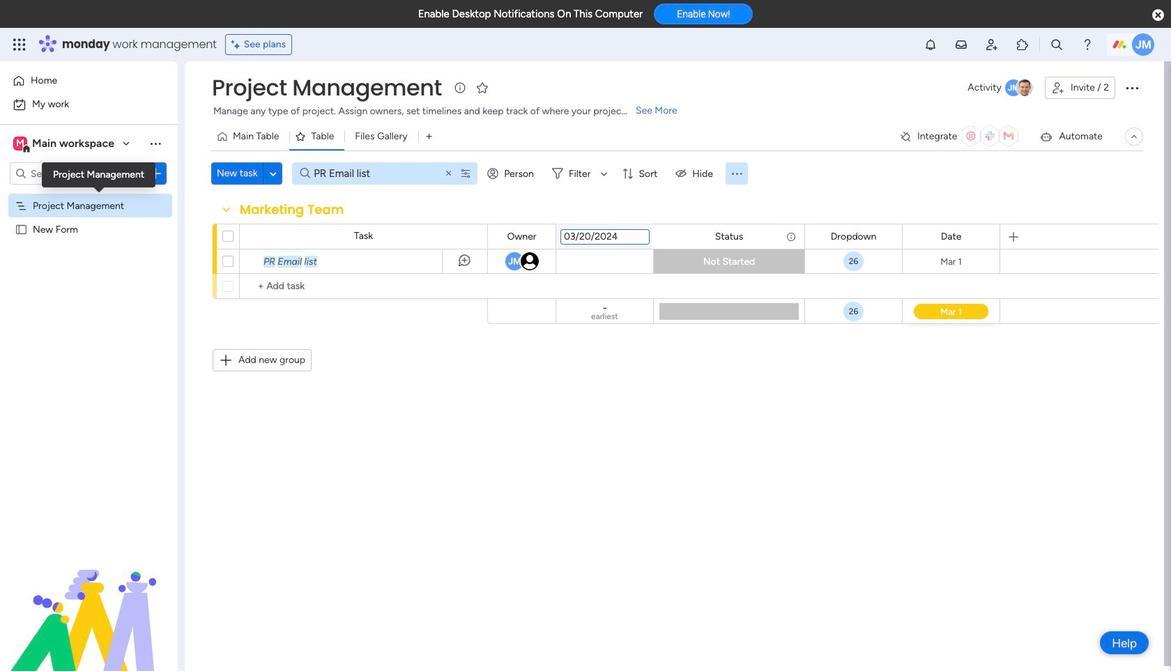 Task type: locate. For each thing, give the bounding box(es) containing it.
option
[[8, 70, 169, 92], [8, 93, 169, 116], [0, 193, 178, 196]]

clear search image
[[444, 168, 455, 179]]

notifications image
[[924, 38, 938, 52]]

column information image
[[786, 231, 797, 242]]

0 vertical spatial option
[[8, 70, 169, 92]]

2 vertical spatial option
[[0, 193, 178, 196]]

add to favorites image
[[475, 81, 489, 94]]

0 horizontal spatial options image
[[149, 167, 162, 181]]

angle down image
[[270, 168, 277, 179]]

menu image
[[730, 167, 744, 181]]

+ Add task text field
[[247, 278, 481, 295]]

help image
[[1081, 38, 1095, 52]]

list box
[[0, 191, 178, 429]]

v2 search image
[[300, 166, 310, 181]]

options image
[[149, 167, 162, 181], [194, 244, 205, 279]]

1 horizontal spatial options image
[[194, 244, 205, 279]]

options image
[[1124, 79, 1141, 96]]

workspace image
[[13, 136, 27, 151]]

lottie animation image
[[0, 531, 178, 671]]

None field
[[208, 73, 445, 102], [236, 201, 348, 219], [504, 229, 540, 244], [561, 229, 650, 244], [712, 229, 747, 244], [827, 229, 880, 244], [938, 229, 965, 244], [208, 73, 445, 102], [236, 201, 348, 219], [504, 229, 540, 244], [561, 229, 650, 244], [712, 229, 747, 244], [827, 229, 880, 244], [938, 229, 965, 244]]

arrow down image
[[596, 165, 613, 182]]

jeremy miller image
[[1132, 33, 1155, 56]]



Task type: describe. For each thing, give the bounding box(es) containing it.
collapse board header image
[[1129, 131, 1140, 142]]

workspace selection element
[[13, 135, 116, 153]]

Search in workspace field
[[29, 166, 116, 182]]

lottie animation element
[[0, 531, 178, 671]]

search options image
[[460, 168, 471, 179]]

search everything image
[[1050, 38, 1064, 52]]

add view image
[[426, 131, 432, 142]]

dapulse close image
[[1153, 8, 1164, 22]]

workspace options image
[[149, 136, 162, 150]]

show board description image
[[452, 81, 468, 95]]

update feed image
[[955, 38, 968, 52]]

Search field
[[310, 164, 424, 183]]

1 vertical spatial options image
[[194, 244, 205, 279]]

select product image
[[13, 38, 26, 52]]

monday marketplace image
[[1016, 38, 1030, 52]]

see plans image
[[231, 37, 244, 52]]

invite members image
[[985, 38, 999, 52]]

0 vertical spatial options image
[[149, 167, 162, 181]]

public board image
[[15, 222, 28, 236]]

1 vertical spatial option
[[8, 93, 169, 116]]



Task type: vqa. For each thing, say whether or not it's contained in the screenshot.
Invite members image on the right of the page
yes



